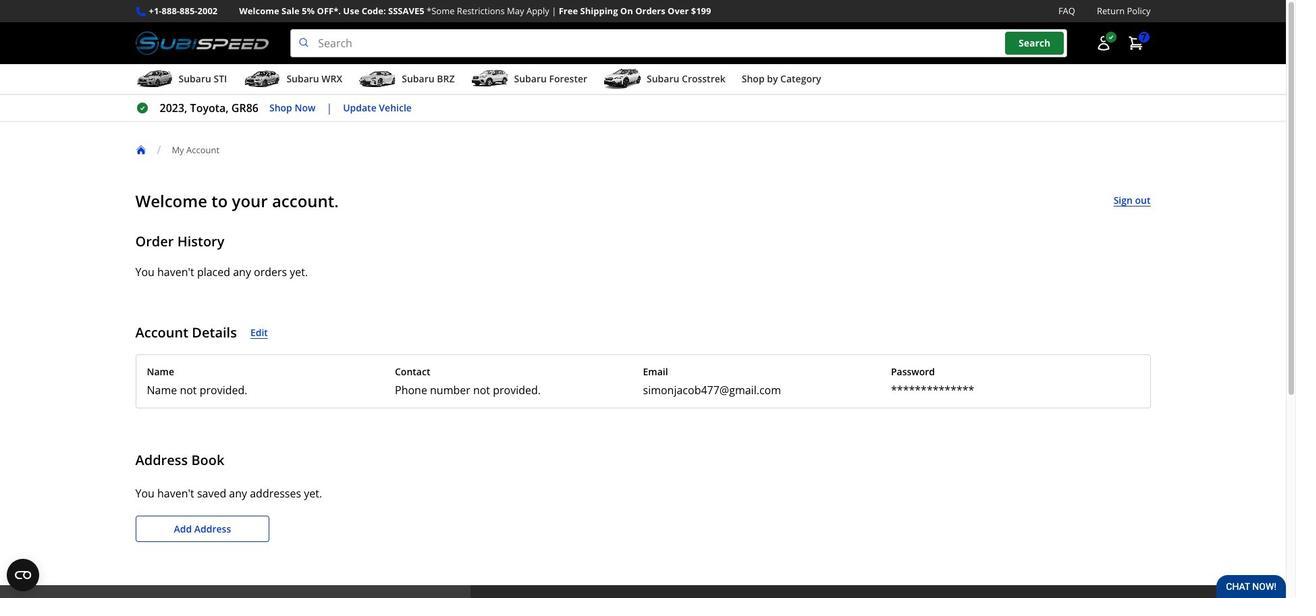 Task type: locate. For each thing, give the bounding box(es) containing it.
a subaru sti thumbnail image image
[[135, 69, 173, 89]]

open widget image
[[7, 559, 39, 592]]

a subaru wrx thumbnail image image
[[243, 69, 281, 89]]

home image
[[135, 145, 146, 155]]

a subaru forester thumbnail image image
[[471, 69, 509, 89]]



Task type: describe. For each thing, give the bounding box(es) containing it.
a subaru crosstrek thumbnail image image
[[604, 69, 642, 89]]

button image
[[1096, 35, 1112, 51]]

a subaru brz thumbnail image image
[[359, 69, 397, 89]]

search input field
[[291, 29, 1067, 57]]

subispeed logo image
[[135, 29, 269, 57]]



Task type: vqa. For each thing, say whether or not it's contained in the screenshot.
the top rated
no



